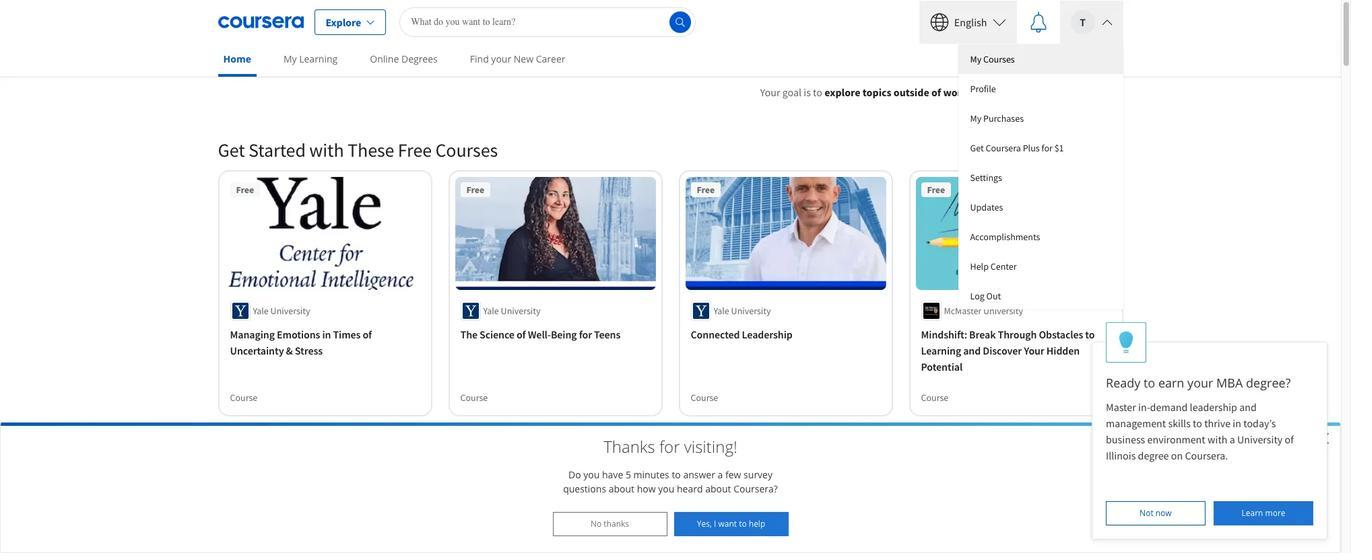 Task type: vqa. For each thing, say whether or not it's contained in the screenshot.
in-
yes



Task type: describe. For each thing, give the bounding box(es) containing it.
break
[[970, 328, 996, 341]]

my courses
[[971, 53, 1015, 65]]

a inside "do you have 5 minutes to answer a few survey questions about how you heard about coursera?"
[[718, 469, 723, 482]]

to inside "do you have 5 minutes to answer a few survey questions about how you heard about coursera?"
[[672, 469, 681, 482]]

i
[[714, 519, 716, 530]]

mcmaster
[[944, 305, 982, 317]]

questions
[[563, 483, 606, 496]]

today's
[[1244, 417, 1276, 431]]

free for managing emotions in times of uncertainty & stress
[[236, 184, 254, 196]]

help center link
[[958, 252, 1123, 281]]

mindshift:
[[921, 328, 967, 341]]

for inside get started with these free courses collection element
[[579, 328, 592, 341]]

new
[[514, 53, 534, 65]]

earn
[[1159, 375, 1185, 391]]

accomplishments
[[971, 231, 1041, 243]]

ready to earn your mba degree?
[[1106, 375, 1291, 391]]

coursera.
[[1185, 449, 1228, 463]]

yale for connected
[[714, 305, 730, 317]]

degrees
[[401, 53, 438, 65]]

to inside master in-demand leadership and management skills to thrive in today's business environment with a university of illinois degree on coursera.
[[1193, 417, 1203, 431]]

online
[[370, 53, 399, 65]]

the science of well-being for teens link
[[460, 327, 650, 343]]

✕
[[1318, 427, 1330, 449]]

alice element
[[1092, 323, 1328, 540]]

with inside main content
[[309, 138, 344, 162]]

no
[[591, 519, 602, 530]]

get started with these free courses collection element
[[210, 117, 1132, 471]]

thrive
[[1205, 417, 1231, 431]]

course for managing emotions in times of uncertainty & stress
[[230, 392, 258, 404]]

on
[[1171, 449, 1183, 463]]

have
[[602, 469, 623, 482]]

get started with these free courses main content
[[0, 68, 1341, 554]]

not now button
[[1106, 502, 1206, 526]]

uncertainty
[[230, 344, 284, 358]]

minutes
[[634, 469, 670, 482]]

your goal is to explore topics outside of work as a mayor
[[760, 86, 1020, 99]]

my purchases link
[[958, 103, 1123, 133]]

explore
[[326, 15, 361, 29]]

my for my purchases
[[971, 112, 982, 124]]

times
[[333, 328, 361, 341]]

mindshift: break through obstacles to learning and discover your hidden potential link
[[921, 327, 1111, 375]]

and inside master in-demand leadership and management skills to thrive in today's business environment with a university of illinois degree on coursera.
[[1240, 401, 1257, 414]]

course for connected leadership
[[691, 392, 718, 404]]

get coursera plus for $1 link
[[958, 133, 1123, 163]]

mayor
[[991, 86, 1020, 99]]

connected leadership
[[691, 328, 793, 341]]

yes, i want to help
[[697, 519, 766, 530]]

my for my learning
[[284, 53, 297, 65]]

t menu
[[958, 44, 1123, 310]]

demand
[[1150, 401, 1188, 414]]

explore
[[825, 86, 861, 99]]

my learning link
[[278, 44, 343, 74]]

management
[[1106, 417, 1166, 431]]

course for mindshift: break through obstacles to learning and discover your hidden potential
[[921, 392, 949, 404]]

out
[[987, 290, 1001, 302]]

heard
[[677, 483, 703, 496]]

answer
[[683, 469, 715, 482]]

1 about from the left
[[609, 483, 635, 496]]

learn more link
[[1214, 502, 1314, 526]]

university for science
[[501, 305, 541, 317]]

free for the science of well-being for teens
[[467, 184, 484, 196]]

no thanks button
[[553, 513, 667, 537]]

not now
[[1140, 508, 1172, 519]]

few
[[726, 469, 741, 482]]

purchases
[[984, 112, 1024, 124]]

lightbulb tip image
[[1119, 331, 1134, 355]]

to left earn
[[1144, 375, 1156, 391]]

goal
[[783, 86, 802, 99]]

&
[[286, 344, 293, 358]]

university for emotions
[[271, 305, 310, 317]]

yes, i want to help button
[[674, 513, 789, 537]]

learning inside mindshift: break through obstacles to learning and discover your hidden potential
[[921, 344, 961, 358]]

find your new career
[[470, 53, 566, 65]]

your inside mindshift: break through obstacles to learning and discover your hidden potential
[[1024, 344, 1045, 358]]

online degrees
[[370, 53, 438, 65]]

stress
[[295, 344, 323, 358]]

log out button
[[958, 281, 1123, 310]]

accomplishments link
[[958, 222, 1123, 252]]

thanks
[[604, 436, 655, 458]]

learn more
[[1242, 508, 1286, 519]]

earn your degree collection element
[[210, 471, 1132, 554]]

obstacles
[[1039, 328, 1084, 341]]

course for the science of well-being for teens
[[460, 392, 488, 404]]

university for leadership
[[731, 305, 771, 317]]

updates link
[[958, 192, 1123, 222]]

want
[[718, 519, 737, 530]]

free for connected leadership
[[697, 184, 715, 196]]

english
[[955, 15, 987, 29]]

leadership
[[1190, 401, 1238, 414]]

online degrees link
[[365, 44, 443, 74]]

t
[[1080, 15, 1086, 29]]

show 8 more button
[[218, 425, 293, 449]]

emotions
[[277, 328, 320, 341]]

mba
[[1217, 375, 1243, 391]]

thanks for visiting!
[[604, 436, 738, 458]]

settings link
[[958, 163, 1123, 192]]

t button
[[1060, 0, 1123, 43]]

help center
[[971, 260, 1017, 273]]

show
[[229, 431, 252, 443]]

in inside managing emotions in times of uncertainty & stress
[[322, 328, 331, 341]]

find
[[470, 53, 489, 65]]

more inside the alice element
[[1266, 508, 1286, 519]]

more inside button
[[260, 431, 282, 443]]

master in-demand leadership and management skills to thrive in today's business environment with a university of illinois degree on coursera.
[[1106, 401, 1296, 463]]

get started with these free courses
[[218, 138, 498, 162]]

my purchases
[[971, 112, 1024, 124]]

coursera image
[[218, 11, 304, 33]]

repeat image
[[925, 185, 942, 201]]

started
[[249, 138, 306, 162]]

teens
[[594, 328, 621, 341]]

a inside main content
[[983, 86, 988, 99]]

2 vertical spatial for
[[660, 436, 680, 458]]

discover
[[983, 344, 1022, 358]]



Task type: locate. For each thing, give the bounding box(es) containing it.
yale university for emotions
[[253, 305, 310, 317]]

3 course from the left
[[691, 392, 718, 404]]

to up heard
[[672, 469, 681, 482]]

the science of well-being for teens
[[460, 328, 621, 341]]

help center image
[[1306, 519, 1323, 535]]

as
[[970, 86, 981, 99]]

0 vertical spatial courses
[[984, 53, 1015, 65]]

yale university for leadership
[[714, 305, 771, 317]]

$1
[[1055, 142, 1064, 154]]

courses inside 't' menu
[[984, 53, 1015, 65]]

being
[[551, 328, 577, 341]]

0 horizontal spatial get
[[218, 138, 245, 162]]

yale up managing
[[253, 305, 269, 317]]

with down thrive
[[1208, 433, 1228, 447]]

degree?
[[1246, 375, 1291, 391]]

free for mindshift: break through obstacles to learning and discover your hidden potential
[[927, 184, 945, 196]]

yale for the
[[483, 305, 499, 317]]

learning down explore
[[299, 53, 338, 65]]

log
[[971, 290, 985, 302]]

in left times
[[322, 328, 331, 341]]

in right thrive
[[1233, 417, 1242, 431]]

get coursera plus for $1
[[971, 142, 1064, 154]]

1 vertical spatial courses
[[436, 138, 498, 162]]

1 vertical spatial you
[[658, 483, 675, 496]]

to right is
[[813, 86, 823, 99]]

university up well-
[[501, 305, 541, 317]]

0 vertical spatial you
[[584, 469, 600, 482]]

you up questions
[[584, 469, 600, 482]]

1 horizontal spatial courses
[[984, 53, 1015, 65]]

0 horizontal spatial courses
[[436, 138, 498, 162]]

None search field
[[400, 7, 696, 37]]

1 vertical spatial and
[[1240, 401, 1257, 414]]

5
[[626, 469, 631, 482]]

0 horizontal spatial in
[[322, 328, 331, 341]]

university down out
[[984, 305, 1023, 317]]

0 vertical spatial your
[[760, 86, 780, 99]]

my for my courses
[[971, 53, 982, 65]]

0 horizontal spatial you
[[584, 469, 600, 482]]

1 yale from the left
[[253, 305, 269, 317]]

0 vertical spatial in
[[322, 328, 331, 341]]

your left goal
[[760, 86, 780, 99]]

plus
[[1023, 142, 1040, 154]]

1 horizontal spatial your
[[1188, 375, 1214, 391]]

2 yale from the left
[[483, 305, 499, 317]]

science
[[480, 328, 515, 341]]

find your new career link
[[465, 44, 571, 74]]

a down thrive
[[1230, 433, 1235, 447]]

university for break
[[984, 305, 1023, 317]]

university down today's
[[1238, 433, 1283, 447]]

1 vertical spatial a
[[1230, 433, 1235, 447]]

explore button
[[314, 9, 386, 35]]

1 vertical spatial learning
[[921, 344, 961, 358]]

get
[[218, 138, 245, 162], [971, 142, 984, 154]]

through
[[998, 328, 1037, 341]]

8
[[253, 431, 258, 443]]

What do you want to learn? text field
[[400, 7, 696, 37]]

1 horizontal spatial a
[[983, 86, 988, 99]]

0 horizontal spatial yale university
[[253, 305, 310, 317]]

my courses link
[[958, 44, 1123, 74]]

visiting!
[[684, 436, 738, 458]]

do you have 5 minutes to answer a few survey questions about how you heard about coursera?
[[563, 469, 778, 496]]

about
[[609, 483, 635, 496], [706, 483, 731, 496]]

home
[[223, 53, 251, 65]]

mindshift: break through obstacles to learning and discover your hidden potential
[[921, 328, 1095, 374]]

yale up science
[[483, 305, 499, 317]]

managing emotions in times of uncertainty & stress link
[[230, 327, 420, 359]]

of inside managing emotions in times of uncertainty & stress
[[363, 328, 372, 341]]

degree
[[1138, 449, 1169, 463]]

and inside mindshift: break through obstacles to learning and discover your hidden potential
[[964, 344, 981, 358]]

of left work
[[932, 86, 941, 99]]

1 horizontal spatial for
[[660, 436, 680, 458]]

1 horizontal spatial your
[[1024, 344, 1045, 358]]

your down through
[[1024, 344, 1045, 358]]

my down coursera 'image'
[[284, 53, 297, 65]]

not
[[1140, 508, 1154, 519]]

university up emotions
[[271, 305, 310, 317]]

1 horizontal spatial you
[[658, 483, 675, 496]]

yale university up connected leadership on the bottom right of page
[[714, 305, 771, 317]]

2 horizontal spatial yale
[[714, 305, 730, 317]]

smile image
[[925, 210, 942, 226]]

get for get coursera plus for $1
[[971, 142, 984, 154]]

more right 8
[[260, 431, 282, 443]]

business
[[1106, 433, 1146, 447]]

with inside master in-demand leadership and management skills to thrive in today's business environment with a university of illinois degree on coursera.
[[1208, 433, 1228, 447]]

yale university up emotions
[[253, 305, 310, 317]]

courses inside main content
[[436, 138, 498, 162]]

1 horizontal spatial more
[[1266, 508, 1286, 519]]

work
[[943, 86, 968, 99]]

for up 'minutes'
[[660, 436, 680, 458]]

0 vertical spatial your
[[491, 53, 511, 65]]

to inside button
[[739, 519, 747, 530]]

1 vertical spatial your
[[1024, 344, 1045, 358]]

help
[[971, 260, 989, 273]]

your
[[491, 53, 511, 65], [1188, 375, 1214, 391]]

university inside master in-demand leadership and management skills to thrive in today's business environment with a university of illinois degree on coursera.
[[1238, 433, 1283, 447]]

environment
[[1148, 433, 1206, 447]]

0 horizontal spatial your
[[491, 53, 511, 65]]

0 horizontal spatial for
[[579, 328, 592, 341]]

to inside mindshift: break through obstacles to learning and discover your hidden potential
[[1086, 328, 1095, 341]]

master
[[1106, 401, 1136, 414]]

0 vertical spatial learning
[[299, 53, 338, 65]]

learning up potential
[[921, 344, 961, 358]]

settings
[[971, 171, 1003, 184]]

to right skills
[[1193, 417, 1203, 431]]

2 vertical spatial a
[[718, 469, 723, 482]]

coursera
[[986, 142, 1021, 154]]

course up show
[[230, 392, 258, 404]]

get for get started with these free courses
[[218, 138, 245, 162]]

4 course from the left
[[921, 392, 949, 404]]

0 horizontal spatial with
[[309, 138, 344, 162]]

of
[[932, 86, 941, 99], [363, 328, 372, 341], [517, 328, 526, 341], [1285, 433, 1294, 447]]

your up leadership
[[1188, 375, 1214, 391]]

about down few
[[706, 483, 731, 496]]

my learning
[[284, 53, 338, 65]]

updates
[[971, 201, 1003, 213]]

course up visiting!
[[691, 392, 718, 404]]

and
[[964, 344, 981, 358], [1240, 401, 1257, 414]]

connected
[[691, 328, 740, 341]]

0 horizontal spatial more
[[260, 431, 282, 443]]

of right times
[[363, 328, 372, 341]]

0 horizontal spatial about
[[609, 483, 635, 496]]

in inside master in-demand leadership and management skills to thrive in today's business environment with a university of illinois degree on coursera.
[[1233, 417, 1242, 431]]

3 yale university from the left
[[714, 305, 771, 317]]

1 vertical spatial in
[[1233, 417, 1242, 431]]

1 vertical spatial your
[[1188, 375, 1214, 391]]

to left help
[[739, 519, 747, 530]]

for right being
[[579, 328, 592, 341]]

0 vertical spatial more
[[260, 431, 282, 443]]

no thanks
[[591, 519, 629, 530]]

2 horizontal spatial for
[[1042, 142, 1053, 154]]

yale university up science
[[483, 305, 541, 317]]

3 yale from the left
[[714, 305, 730, 317]]

outside
[[894, 86, 930, 99]]

0 horizontal spatial yale
[[253, 305, 269, 317]]

leadership
[[742, 328, 793, 341]]

0 vertical spatial for
[[1042, 142, 1053, 154]]

get left coursera
[[971, 142, 984, 154]]

university up connected leadership on the bottom right of page
[[731, 305, 771, 317]]

line chart image
[[925, 161, 942, 177]]

1 course from the left
[[230, 392, 258, 404]]

with left "these"
[[309, 138, 344, 162]]

your
[[760, 86, 780, 99], [1024, 344, 1045, 358]]

more
[[260, 431, 282, 443], [1266, 508, 1286, 519]]

free
[[398, 138, 432, 162], [236, 184, 254, 196], [467, 184, 484, 196], [697, 184, 715, 196], [927, 184, 945, 196]]

get left started on the top of page
[[218, 138, 245, 162]]

0 vertical spatial and
[[964, 344, 981, 358]]

2 yale university from the left
[[483, 305, 541, 317]]

yale for managing
[[253, 305, 269, 317]]

about down 5 at left bottom
[[609, 483, 635, 496]]

a
[[983, 86, 988, 99], [1230, 433, 1235, 447], [718, 469, 723, 482]]

get inside 't' menu
[[971, 142, 984, 154]]

✕ button
[[1318, 427, 1330, 449]]

of left ✕
[[1285, 433, 1294, 447]]

1 horizontal spatial about
[[706, 483, 731, 496]]

a right as
[[983, 86, 988, 99]]

get inside main content
[[218, 138, 245, 162]]

more right learn
[[1266, 508, 1286, 519]]

to
[[813, 86, 823, 99], [1086, 328, 1095, 341], [1144, 375, 1156, 391], [1193, 417, 1203, 431], [672, 469, 681, 482], [739, 519, 747, 530]]

1 horizontal spatial learning
[[921, 344, 961, 358]]

your right find
[[491, 53, 511, 65]]

is
[[804, 86, 811, 99]]

and up today's
[[1240, 401, 1257, 414]]

2 horizontal spatial a
[[1230, 433, 1235, 447]]

1 vertical spatial with
[[1208, 433, 1228, 447]]

yale university for science
[[483, 305, 541, 317]]

course down "the"
[[460, 392, 488, 404]]

illinois
[[1106, 449, 1136, 463]]

for inside 't' menu
[[1042, 142, 1053, 154]]

course down potential
[[921, 392, 949, 404]]

1 horizontal spatial yale
[[483, 305, 499, 317]]

learn
[[1242, 508, 1264, 519]]

for left $1
[[1042, 142, 1053, 154]]

skills
[[1169, 417, 1191, 431]]

log out
[[971, 290, 1001, 302]]

1 yale university from the left
[[253, 305, 310, 317]]

yale
[[253, 305, 269, 317], [483, 305, 499, 317], [714, 305, 730, 317]]

my up the profile on the top
[[971, 53, 982, 65]]

1 horizontal spatial in
[[1233, 417, 1242, 431]]

english button
[[920, 0, 1017, 43]]

0 vertical spatial with
[[309, 138, 344, 162]]

1 horizontal spatial and
[[1240, 401, 1257, 414]]

profile link
[[958, 74, 1123, 103]]

and down break
[[964, 344, 981, 358]]

managing
[[230, 328, 275, 341]]

1 vertical spatial more
[[1266, 508, 1286, 519]]

ready
[[1106, 375, 1141, 391]]

0 horizontal spatial a
[[718, 469, 723, 482]]

you right how
[[658, 483, 675, 496]]

your inside the alice element
[[1188, 375, 1214, 391]]

0 horizontal spatial and
[[964, 344, 981, 358]]

of left well-
[[517, 328, 526, 341]]

connected leadership link
[[691, 327, 881, 343]]

career
[[536, 53, 566, 65]]

0 horizontal spatial learning
[[299, 53, 338, 65]]

a inside master in-demand leadership and management skills to thrive in today's business environment with a university of illinois degree on coursera.
[[1230, 433, 1235, 447]]

with
[[309, 138, 344, 162], [1208, 433, 1228, 447]]

2 horizontal spatial yale university
[[714, 305, 771, 317]]

help
[[749, 519, 766, 530]]

these
[[348, 138, 394, 162]]

my down as
[[971, 112, 982, 124]]

potential
[[921, 360, 963, 374]]

0 vertical spatial a
[[983, 86, 988, 99]]

of inside master in-demand leadership and management skills to thrive in today's business environment with a university of illinois degree on coursera.
[[1285, 433, 1294, 447]]

1 horizontal spatial with
[[1208, 433, 1228, 447]]

mcmaster university
[[944, 305, 1023, 317]]

1 horizontal spatial yale university
[[483, 305, 541, 317]]

yale up connected
[[714, 305, 730, 317]]

to right obstacles
[[1086, 328, 1095, 341]]

2 about from the left
[[706, 483, 731, 496]]

1 horizontal spatial get
[[971, 142, 984, 154]]

2 course from the left
[[460, 392, 488, 404]]

1 vertical spatial for
[[579, 328, 592, 341]]

a left few
[[718, 469, 723, 482]]

how
[[637, 483, 656, 496]]

0 horizontal spatial your
[[760, 86, 780, 99]]



